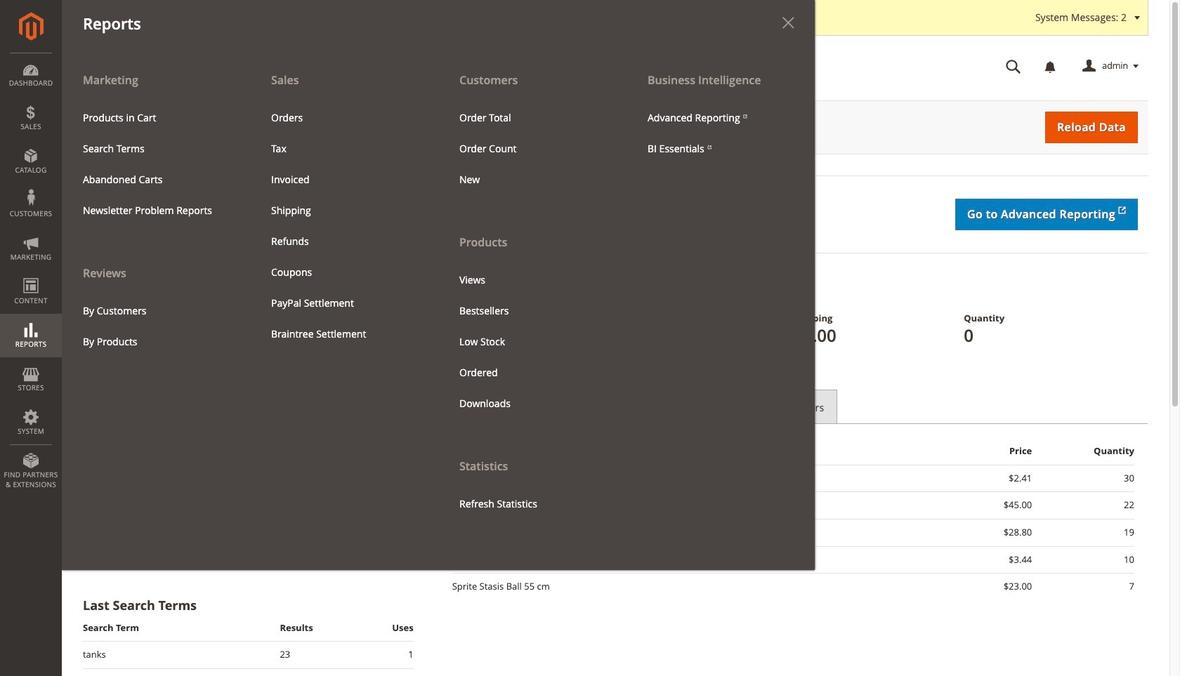 Task type: vqa. For each thing, say whether or not it's contained in the screenshot.
Menu Bar
yes



Task type: locate. For each thing, give the bounding box(es) containing it.
magento admin panel image
[[19, 12, 43, 41]]

menu
[[62, 65, 815, 571], [62, 65, 250, 357], [439, 65, 627, 520], [72, 102, 240, 226], [261, 102, 428, 350], [449, 102, 616, 195], [637, 102, 805, 164], [449, 265, 616, 419], [72, 296, 240, 357]]

menu bar
[[0, 0, 815, 571]]



